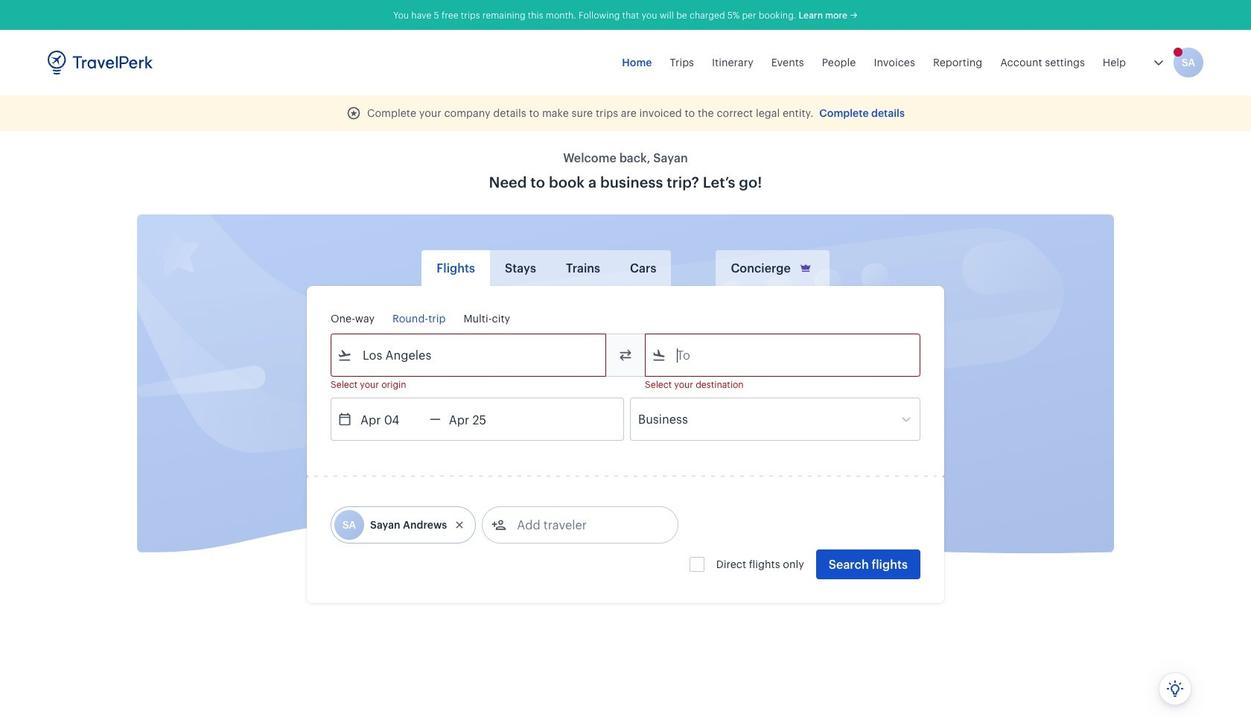 Task type: locate. For each thing, give the bounding box(es) containing it.
Add traveler search field
[[507, 513, 662, 537]]

To search field
[[667, 343, 901, 367]]

Depart text field
[[352, 399, 430, 440]]

Return text field
[[441, 399, 518, 440]]



Task type: describe. For each thing, give the bounding box(es) containing it.
From search field
[[352, 343, 586, 367]]



Task type: vqa. For each thing, say whether or not it's contained in the screenshot.
Add traveler 'search field'
yes



